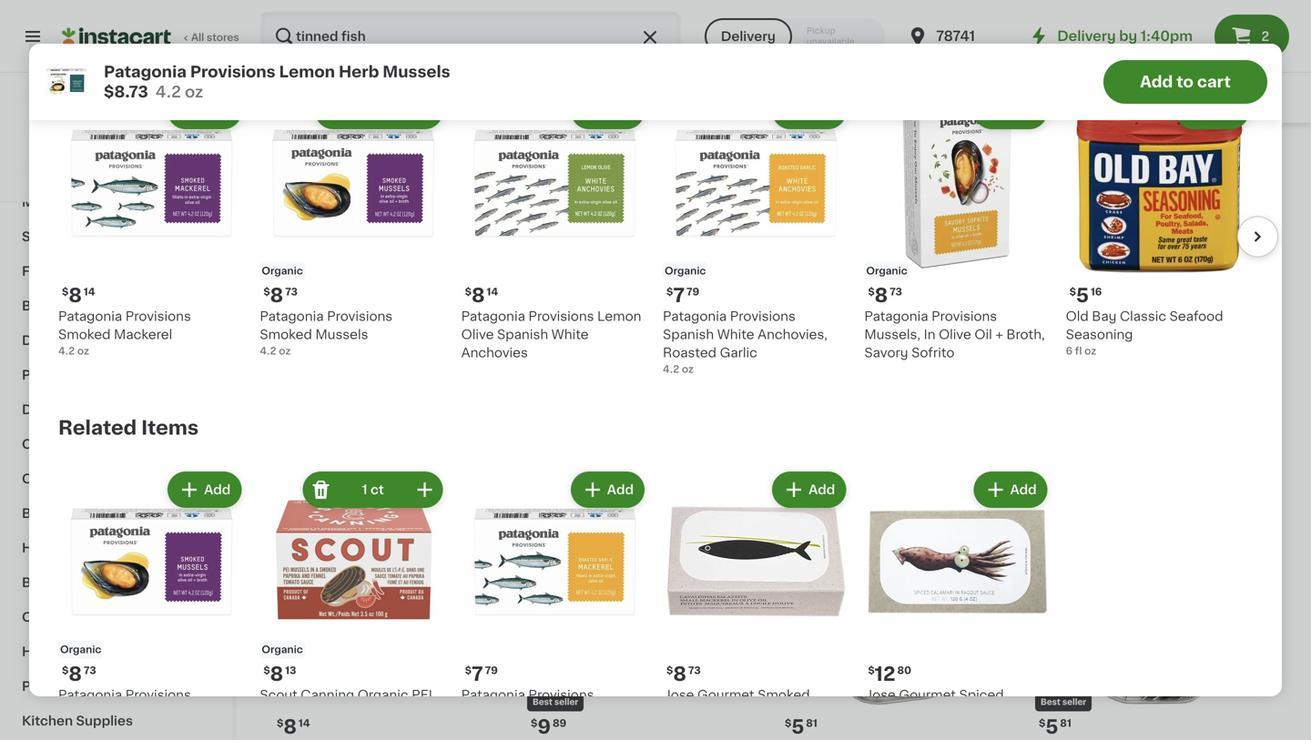 Task type: vqa. For each thing, say whether or not it's contained in the screenshot.
"Stores" within available in 95116 shop stores nearby.
no



Task type: locate. For each thing, give the bounding box(es) containing it.
$ 8 73 for patagonia provisions mussels, in olive oil + broth, savory sofrito
[[868, 286, 903, 305]]

& left fennel
[[370, 707, 380, 720]]

mussels for patagonia provisions smoked mussels
[[114, 707, 167, 720]]

2 best seller from the left
[[1041, 699, 1087, 707]]

1 horizontal spatial to
[[1177, 74, 1194, 90]]

0 horizontal spatial 7
[[472, 665, 483, 684]]

1 vertical spatial oil
[[775, 707, 793, 720]]

0 horizontal spatial mussels,
[[260, 707, 316, 720]]

increment quantity of scout canning organic pei mussels, paprika & fennel sauce image
[[414, 479, 436, 501]]

0 horizontal spatial 81
[[806, 719, 818, 729]]

best
[[533, 699, 553, 707], [1041, 699, 1061, 707]]

1 horizontal spatial best seller
[[1041, 699, 1087, 707]]

provisions
[[190, 64, 276, 80], [125, 310, 191, 323], [730, 310, 796, 323], [327, 310, 393, 323], [529, 310, 594, 323], [932, 310, 997, 323], [595, 375, 660, 388], [125, 689, 191, 702], [529, 689, 594, 702]]

care inside personal care link
[[83, 680, 114, 693]]

patagonia inside patagonia provisions smoked mussels
[[58, 689, 122, 702]]

$ 8 73 up jose gourmet smoked mackerel in olive oil
[[667, 665, 701, 684]]

care up supplies
[[83, 680, 114, 693]]

calamari
[[865, 707, 921, 720]]

deli link
[[11, 323, 221, 358]]

0 horizontal spatial spanish
[[497, 328, 548, 341]]

jose inside jose gourmet spiced calamari in ragout sauce
[[865, 689, 896, 702]]

1 $ 5 81 from the left
[[785, 718, 818, 737]]

mackerel inside "patagonia provisions smoked mackerel 4.2 oz"
[[114, 328, 172, 341]]

bay
[[1092, 310, 1117, 323]]

provisions inside patagonia provisions mussels, in olive oil + broth, savory sofrito
[[932, 310, 997, 323]]

0 horizontal spatial $7.79 element
[[527, 349, 767, 372]]

0 vertical spatial mussels,
[[865, 328, 921, 341]]

smoked
[[58, 328, 111, 341], [260, 328, 312, 341], [758, 689, 810, 702], [58, 707, 111, 720]]

0 vertical spatial sauce
[[989, 707, 1029, 720]]

best seller right spiced in the bottom right of the page
[[1041, 699, 1087, 707]]

related items
[[58, 419, 199, 438]]

to up 'snacks'
[[1177, 74, 1194, 90]]

4.2
[[156, 84, 181, 100], [58, 346, 75, 356], [260, 346, 276, 356], [663, 364, 680, 374]]

delivery button
[[705, 18, 792, 55]]

smoked for patagonia provisions smoked mussels
[[58, 707, 111, 720]]

bakery
[[22, 300, 68, 312]]

best right spiced in the bottom right of the page
[[1041, 699, 1061, 707]]

0 vertical spatial item carousel region
[[33, 82, 1279, 410]]

care inside health care link
[[69, 646, 100, 659]]

1 jose from the left
[[663, 689, 694, 702]]

care down vinegars,
[[69, 646, 100, 659]]

market
[[119, 136, 165, 148]]

mussels, inside patagonia provisions mussels, in olive oil + broth, savory sofrito
[[865, 328, 921, 341]]

sauce inside jose gourmet spiced calamari in ragout sauce
[[989, 707, 1029, 720]]

$ inside $ 8 13
[[264, 666, 270, 676]]

view pricing policy
[[62, 157, 159, 167]]

2 vertical spatial mussels
[[114, 707, 167, 720]]

patagonia provisions lemon herb mussels $8.73 4.2 oz
[[104, 64, 450, 100]]

1 horizontal spatial oil
[[975, 328, 993, 341]]

spanish inside patagonia provisions lemon olive spanish white anchovies
[[497, 328, 548, 341]]

cart down spo nsored
[[1198, 74, 1231, 90]]

1 horizontal spatial in
[[924, 707, 936, 720]]

household
[[22, 542, 93, 555]]

$ 5 81
[[785, 718, 818, 737], [1039, 718, 1072, 737]]

spo
[[1183, 43, 1209, 56]]

2 spanish from the left
[[497, 328, 548, 341]]

seafood inside "old bay classic seafood seasoning 6 fl oz"
[[1170, 310, 1224, 323]]

fl
[[1075, 346, 1082, 356]]

2 jose from the left
[[865, 689, 896, 702]]

mussels, down scout
[[260, 707, 316, 720]]

0 vertical spatial mussels
[[383, 64, 450, 80]]

frozen
[[1117, 92, 1159, 104]]

meat & seafood
[[22, 196, 128, 209]]

snacks & candy link
[[11, 220, 221, 254]]

2 item carousel region from the top
[[33, 461, 1253, 740]]

1 horizontal spatial seller
[[1063, 699, 1087, 707]]

2 81 from the left
[[1060, 719, 1072, 729]]

2 horizontal spatial $ 8 14
[[465, 286, 498, 305]]

gourmet for 12
[[899, 689, 956, 702]]

results for "tinned fish"
[[273, 52, 514, 71]]

0 vertical spatial roasted
[[663, 347, 717, 359]]

1 vertical spatial garlic
[[720, 375, 758, 388]]

best seller for 9
[[533, 699, 579, 707]]

73 for jose gourmet smoked mackerel in olive oil
[[688, 666, 701, 676]]

patagonia provisions lemon olive spanish white anchovies
[[461, 310, 642, 359]]

73 up jose gourmet smoked mackerel in olive oil
[[688, 666, 701, 676]]

&
[[60, 127, 71, 139], [59, 196, 69, 209], [73, 230, 83, 243], [96, 403, 106, 416], [106, 438, 117, 451], [123, 473, 134, 485], [119, 611, 129, 624], [370, 707, 380, 720]]

78741 button
[[907, 11, 1017, 62]]

1 horizontal spatial add to cart
[[1140, 74, 1231, 90]]

14 down canning
[[299, 719, 310, 729]]

1 vertical spatial item carousel region
[[33, 461, 1253, 740]]

0 vertical spatial cart
[[1198, 74, 1231, 90]]

prepared foods link
[[11, 358, 221, 393]]

2 seller from the left
[[1063, 699, 1087, 707]]

0 horizontal spatial 14
[[84, 287, 95, 297]]

0 horizontal spatial sauce
[[260, 726, 300, 738]]

central
[[67, 136, 116, 148]]

condiments & sauces
[[22, 438, 168, 451]]

1 horizontal spatial mussels
[[315, 328, 368, 341]]

0 vertical spatial garlic
[[720, 347, 758, 359]]

None search field
[[260, 11, 681, 62]]

$8.73
[[104, 84, 148, 100]]

$ 7 79 for patagonia provisions roasted garlic mackerel
[[465, 665, 498, 684]]

best inside product group
[[533, 699, 553, 707]]

item carousel region
[[33, 82, 1279, 410], [33, 461, 1253, 740]]

all stores
[[191, 32, 239, 42]]

oils, vinegars, & spices
[[22, 611, 177, 624]]

1 horizontal spatial gourmet
[[899, 689, 956, 702]]

oz inside patagonia provisions smoked mussels 4.2 oz
[[279, 346, 291, 356]]

4.2 inside "patagonia provisions smoked mackerel 4.2 oz"
[[58, 346, 75, 356]]

0 vertical spatial oil
[[975, 328, 993, 341]]

1 vertical spatial lemon
[[598, 310, 642, 323]]

in inside jose gourmet smoked mackerel in olive oil
[[725, 707, 736, 720]]

add to cart down results for "tinned fish"
[[355, 105, 429, 118]]

0 horizontal spatial mussels
[[114, 707, 167, 720]]

1 vertical spatial cart
[[402, 105, 429, 118]]

1 item carousel region from the top
[[33, 82, 1279, 410]]

1 horizontal spatial 79
[[687, 287, 700, 297]]

1 white from the left
[[717, 328, 755, 341]]

beverages link
[[11, 150, 221, 185]]

1 horizontal spatial $7.79 element
[[781, 349, 1021, 372]]

recommended searches element
[[251, 73, 1312, 123]]

2 vertical spatial roasted
[[461, 707, 515, 720]]

product group
[[58, 89, 245, 358], [260, 89, 447, 358], [461, 89, 648, 362], [663, 89, 850, 377], [865, 89, 1052, 362], [1066, 89, 1253, 358], [273, 102, 513, 440], [527, 102, 767, 440], [781, 102, 1021, 423], [1036, 102, 1275, 423], [58, 468, 245, 737], [260, 468, 447, 740], [461, 468, 648, 737], [663, 468, 850, 737], [865, 468, 1052, 737], [273, 469, 513, 740], [527, 469, 767, 740], [781, 469, 1021, 740]]

sauce inside scout canning organic pei mussels, paprika & fennel sauce
[[260, 726, 300, 738]]

73 up personal care
[[84, 666, 96, 676]]

1 horizontal spatial $ 7 79
[[667, 286, 700, 305]]

mussels inside patagonia provisions smoked mussels 4.2 oz
[[315, 328, 368, 341]]

1 seller from the left
[[555, 699, 579, 707]]

0 vertical spatial goods
[[49, 403, 93, 416]]

snacks
[[22, 230, 69, 243]]

roasted inside patagonia provisions spanish white anchovies, roasted garlic 4.2 oz
[[663, 347, 717, 359]]

mussels for patagonia provisions smoked mussels 4.2 oz
[[315, 328, 368, 341]]

2 horizontal spatial 14
[[487, 287, 498, 297]]

deli
[[22, 334, 48, 347]]

79 for patagonia provisions spanish white anchovies, roasted garlic
[[687, 287, 700, 297]]

seafood down satisfaction
[[72, 196, 128, 209]]

& inside scout canning organic pei mussels, paprika & fennel sauce
[[370, 707, 380, 720]]

2 horizontal spatial mussels
[[383, 64, 450, 80]]

0 horizontal spatial jose
[[663, 689, 694, 702]]

oz
[[185, 84, 203, 100], [77, 346, 89, 356], [279, 346, 291, 356], [1085, 346, 1097, 356], [682, 364, 694, 374]]

goods up related
[[49, 403, 93, 416]]

1 horizontal spatial mussels,
[[865, 328, 921, 341]]

4.2 inside patagonia provisions lemon herb mussels $8.73 4.2 oz
[[156, 84, 181, 100]]

81
[[806, 719, 818, 729], [1060, 719, 1072, 729]]

0 horizontal spatial best seller
[[533, 699, 579, 707]]

1 vertical spatial roasted
[[663, 375, 717, 388]]

kitchen
[[22, 715, 73, 728]]

gourmet inside jose gourmet spiced calamari in ragout sauce
[[899, 689, 956, 702]]

lemon inside patagonia provisions lemon olive spanish white anchovies
[[598, 310, 642, 323]]

garlic inside patagonia provisions spanish white anchovies, roasted garlic 4.2 oz
[[720, 347, 758, 359]]

produce link
[[11, 81, 221, 116]]

kitchen supplies link
[[11, 704, 221, 739]]

0 horizontal spatial $ 7 79
[[465, 665, 498, 684]]

oz inside patagonia provisions lemon herb mussels $8.73 4.2 oz
[[185, 84, 203, 100]]

2 gourmet from the left
[[899, 689, 956, 702]]

1 vertical spatial mussels,
[[260, 707, 316, 720]]

1 gourmet from the left
[[698, 689, 755, 702]]

delivery for delivery
[[721, 30, 776, 43]]

73 up patagonia provisions smoked mussels 4.2 oz
[[285, 287, 298, 297]]

1 horizontal spatial spanish
[[663, 328, 714, 341]]

old bay classic seafood seasoning 6 fl oz
[[1066, 310, 1224, 356]]

1 horizontal spatial best
[[1041, 699, 1061, 707]]

1 horizontal spatial olive
[[739, 707, 772, 720]]

jose gourmet smoked mackerel in olive oil
[[663, 689, 810, 720]]

care
[[69, 646, 100, 659], [83, 680, 114, 693]]

add inside product group
[[1010, 484, 1037, 497]]

for
[[354, 52, 383, 71]]

mackerel
[[114, 328, 172, 341], [527, 393, 586, 406], [663, 707, 722, 720], [559, 707, 618, 720]]

patagonia provisions roasted garlic mackerel inside button
[[527, 375, 758, 406]]

1 spanish from the left
[[663, 328, 714, 341]]

oz inside patagonia provisions spanish white anchovies, roasted garlic 4.2 oz
[[682, 364, 694, 374]]

0 horizontal spatial $ 8 14
[[62, 286, 95, 305]]

organic
[[665, 266, 706, 276], [262, 266, 303, 276], [866, 266, 908, 276], [1037, 331, 1079, 341], [60, 645, 101, 655], [262, 645, 303, 655], [358, 689, 409, 702]]

1 vertical spatial goods
[[77, 473, 120, 485]]

$ 8 73 up patagonia provisions smoked mussels 4.2 oz
[[264, 286, 298, 305]]

lemon inside patagonia provisions lemon herb mussels $8.73 4.2 oz
[[279, 64, 335, 80]]

7 for patagonia provisions spanish white anchovies, roasted garlic
[[673, 286, 685, 305]]

service type group
[[705, 18, 885, 55]]

1 horizontal spatial jose
[[865, 689, 896, 702]]

0 horizontal spatial $ 5 81
[[785, 718, 818, 737]]

candy
[[86, 230, 130, 243]]

provisions inside "patagonia provisions smoked mackerel 4.2 oz"
[[125, 310, 191, 323]]

add to cart up 'snacks'
[[1140, 74, 1231, 90]]

essentials
[[70, 577, 137, 589]]

$7.79 element
[[527, 349, 767, 372], [781, 349, 1021, 372]]

2 button
[[1215, 15, 1290, 58]]

1 vertical spatial sauce
[[260, 726, 300, 738]]

$ inside $ 9 89
[[531, 719, 538, 729]]

mackerel inside patagonia provisions roasted garlic mackerel button
[[527, 393, 586, 406]]

1 horizontal spatial 81
[[1060, 719, 1072, 729]]

2 $ 5 81 from the left
[[1039, 718, 1072, 737]]

related
[[58, 419, 137, 438]]

in for 8
[[725, 707, 736, 720]]

$ 8 73 up savory
[[868, 286, 903, 305]]

fish"
[[467, 52, 514, 71]]

1 horizontal spatial 7
[[673, 286, 685, 305]]

0 horizontal spatial white
[[552, 328, 589, 341]]

1 horizontal spatial delivery
[[1058, 30, 1116, 43]]

goods down condiments & sauces
[[77, 473, 120, 485]]

0 vertical spatial 7
[[673, 286, 685, 305]]

white inside patagonia provisions lemon olive spanish white anchovies
[[552, 328, 589, 341]]

0 horizontal spatial to
[[385, 105, 399, 118]]

smoked inside jose gourmet smoked mackerel in olive oil
[[758, 689, 810, 702]]

recipes link
[[11, 46, 221, 81]]

to
[[1177, 74, 1194, 90], [385, 105, 399, 118]]

4.2 inside patagonia provisions spanish white anchovies, roasted garlic 4.2 oz
[[663, 364, 680, 374]]

spices
[[133, 611, 177, 624]]

0 horizontal spatial 5
[[792, 718, 805, 737]]

pricing
[[89, 157, 125, 167]]

2 in from the left
[[924, 707, 936, 720]]

14 up "patagonia provisions smoked mackerel 4.2 oz"
[[84, 287, 95, 297]]

delivery up recommended searches element
[[721, 30, 776, 43]]

canning
[[301, 689, 354, 702]]

0 horizontal spatial seller
[[555, 699, 579, 707]]

mussels, up savory
[[865, 328, 921, 341]]

0 horizontal spatial seafood
[[72, 196, 128, 209]]

& left spices
[[119, 611, 129, 624]]

smoked inside patagonia provisions smoked mussels
[[58, 707, 111, 720]]

1 horizontal spatial sauce
[[989, 707, 1029, 720]]

$ 8 73 down health care
[[62, 665, 96, 684]]

in inside jose gourmet spiced calamari in ragout sauce
[[924, 707, 936, 720]]

0 horizontal spatial add to cart
[[355, 105, 429, 118]]

1 best seller from the left
[[533, 699, 579, 707]]

14 up the 'anchovies'
[[487, 287, 498, 297]]

1 vertical spatial mussels
[[315, 328, 368, 341]]

0 vertical spatial lemon
[[279, 64, 335, 80]]

smoked inside patagonia provisions smoked mussels 4.2 oz
[[260, 328, 312, 341]]

add to cart button down herb
[[317, 95, 441, 128]]

0 vertical spatial seafood
[[72, 196, 128, 209]]

best seller inside product group
[[533, 699, 579, 707]]

sauce
[[989, 707, 1029, 720], [260, 726, 300, 738]]

1 vertical spatial care
[[83, 680, 114, 693]]

0 vertical spatial $ 7 79
[[667, 286, 700, 305]]

organic inside scout canning organic pei mussels, paprika & fennel sauce
[[358, 689, 409, 702]]

1:40pm
[[1141, 30, 1193, 43]]

smoked for jose gourmet smoked mackerel in olive oil
[[758, 689, 810, 702]]

$ 8 14 down scout
[[277, 718, 310, 737]]

2 white from the left
[[552, 328, 589, 341]]

jose
[[663, 689, 694, 702], [865, 689, 896, 702]]

delivery inside 'link'
[[1058, 30, 1116, 43]]

1 $7.79 element from the left
[[527, 349, 767, 372]]

2 horizontal spatial olive
[[939, 328, 972, 341]]

patagonia inside patagonia provisions spanish white anchovies, roasted garlic 4.2 oz
[[663, 310, 727, 323]]

mussels
[[383, 64, 450, 80], [315, 328, 368, 341], [114, 707, 167, 720]]

1 in from the left
[[725, 707, 736, 720]]

1 vertical spatial seafood
[[1170, 310, 1224, 323]]

1 horizontal spatial white
[[717, 328, 755, 341]]

1 vertical spatial $ 7 79
[[465, 665, 498, 684]]

seller inside product group
[[555, 699, 579, 707]]

delivery
[[1058, 30, 1116, 43], [721, 30, 776, 43]]

$ 12 80
[[868, 665, 912, 684]]

1 vertical spatial 79
[[485, 666, 498, 676]]

gourmet inside jose gourmet smoked mackerel in olive oil
[[698, 689, 755, 702]]

eggs
[[74, 127, 107, 139]]

seller
[[555, 699, 579, 707], [1063, 699, 1087, 707]]

care for health care
[[69, 646, 100, 659]]

cart down "tinned
[[402, 105, 429, 118]]

$ 8 14 up the 'anchovies'
[[465, 286, 498, 305]]

best up 9
[[533, 699, 553, 707]]

0 horizontal spatial 79
[[485, 666, 498, 676]]

1 horizontal spatial lemon
[[598, 310, 642, 323]]

add to cart button down spo
[[1104, 60, 1268, 104]]

0 horizontal spatial delivery
[[721, 30, 776, 43]]

patagonia inside patagonia provisions lemon herb mussels $8.73 4.2 oz
[[104, 64, 187, 80]]

$ 8 14 down frozen
[[62, 286, 95, 305]]

oil
[[975, 328, 993, 341], [775, 707, 793, 720]]

sauce down spiced in the bottom right of the page
[[989, 707, 1029, 720]]

delivery inside 'button'
[[721, 30, 776, 43]]

0 horizontal spatial olive
[[461, 328, 494, 341]]

meat
[[22, 196, 56, 209]]

patagonia inside button
[[527, 375, 591, 388]]

delivery left by
[[1058, 30, 1116, 43]]

1 horizontal spatial seafood
[[1170, 310, 1224, 323]]

0 horizontal spatial lemon
[[279, 64, 335, 80]]

73 for patagonia provisions smoked mussels
[[84, 666, 96, 676]]

seafood right classic
[[1170, 310, 1224, 323]]

2 best from the left
[[1041, 699, 1061, 707]]

patagonia
[[104, 64, 187, 80], [58, 310, 122, 323], [663, 310, 727, 323], [260, 310, 324, 323], [461, 310, 525, 323], [865, 310, 929, 323], [527, 375, 591, 388], [58, 689, 122, 702], [461, 689, 525, 702]]

0 horizontal spatial in
[[725, 707, 736, 720]]

oz inside "patagonia provisions smoked mackerel 4.2 oz"
[[77, 346, 89, 356]]

best for 5
[[1041, 699, 1061, 707]]

product group containing 12
[[865, 468, 1052, 737]]

product group containing 9
[[527, 469, 767, 740]]

sauce down scout
[[260, 726, 300, 738]]

gourmet for 8
[[698, 689, 755, 702]]

73 left fl
[[1061, 352, 1073, 362]]

delivery for delivery by 1:40pm
[[1058, 30, 1116, 43]]

1 horizontal spatial $ 5 81
[[1039, 718, 1072, 737]]

$ 8 73 for jose gourmet smoked mackerel in olive oil
[[667, 665, 701, 684]]

in for 12
[[924, 707, 936, 720]]

smoked inside "patagonia provisions smoked mackerel 4.2 oz"
[[58, 328, 111, 341]]

$ 8 14 for patagonia provisions lemon olive spanish white anchovies
[[465, 286, 498, 305]]

1 best from the left
[[533, 699, 553, 707]]

73 up savory
[[890, 287, 903, 297]]

jose inside jose gourmet smoked mackerel in olive oil
[[663, 689, 694, 702]]

0 vertical spatial 79
[[687, 287, 700, 297]]

household link
[[11, 531, 221, 566]]

0 horizontal spatial gourmet
[[698, 689, 755, 702]]

prepare
[[1266, 92, 1312, 104]]

to down results for "tinned fish"
[[385, 105, 399, 118]]

0 vertical spatial to
[[1177, 74, 1194, 90]]

1 vertical spatial 7
[[472, 665, 483, 684]]

0 horizontal spatial oil
[[775, 707, 793, 720]]

1 horizontal spatial cart
[[1198, 74, 1231, 90]]

$ 8 14
[[62, 286, 95, 305], [465, 286, 498, 305], [277, 718, 310, 737]]

+
[[996, 328, 1004, 341]]

$ 9 89
[[531, 718, 567, 737]]

best seller up 89
[[533, 699, 579, 707]]

0 horizontal spatial best
[[533, 699, 553, 707]]

best for 9
[[533, 699, 553, 707]]

add to cart
[[1140, 74, 1231, 90], [355, 105, 429, 118]]

instacart logo image
[[62, 26, 171, 47]]

delivery by 1:40pm link
[[1028, 26, 1193, 47]]

best seller
[[533, 699, 579, 707], [1041, 699, 1087, 707]]

seasoning
[[1066, 328, 1133, 341]]

12
[[875, 665, 896, 684]]

1 vertical spatial patagonia provisions roasted garlic mackerel
[[461, 689, 618, 720]]

mussels inside patagonia provisions smoked mussels
[[114, 707, 167, 720]]

1 vertical spatial to
[[385, 105, 399, 118]]

0 vertical spatial care
[[69, 646, 100, 659]]



Task type: describe. For each thing, give the bounding box(es) containing it.
patagonia inside patagonia provisions smoked mussels 4.2 oz
[[260, 310, 324, 323]]

view pricing policy link
[[62, 155, 170, 169]]

oils,
[[22, 611, 51, 624]]

dairy
[[22, 127, 57, 139]]

14 for patagonia provisions lemon olive spanish white anchovies
[[487, 287, 498, 297]]

0 horizontal spatial add to cart button
[[317, 95, 441, 128]]

picked
[[58, 40, 128, 59]]

78741
[[936, 30, 975, 43]]

1
[[362, 484, 368, 497]]

7 for patagonia provisions roasted garlic mackerel
[[472, 665, 483, 684]]

breakfast
[[22, 507, 85, 520]]

provisions inside patagonia provisions lemon olive spanish white anchovies
[[529, 310, 594, 323]]

smoked for patagonia provisions smoked mackerel 4.2 oz
[[58, 328, 111, 341]]

16
[[1091, 287, 1102, 297]]

79 for patagonia provisions roasted garlic mackerel
[[485, 666, 498, 676]]

foods
[[85, 369, 126, 382]]

personal care
[[22, 680, 114, 693]]

patagonia inside "patagonia provisions smoked mackerel 4.2 oz"
[[58, 310, 122, 323]]

0 vertical spatial add to cart
[[1140, 74, 1231, 90]]

0 horizontal spatial cart
[[402, 105, 429, 118]]

nsored
[[1209, 43, 1253, 56]]

spiced
[[959, 689, 1004, 702]]

$ 8 14 for patagonia provisions smoked mackerel
[[62, 286, 95, 305]]

dairy & eggs
[[22, 127, 107, 139]]

patagonia provisions smoked mackerel 4.2 oz
[[58, 310, 191, 356]]

roasted inside button
[[663, 375, 717, 388]]

you
[[170, 40, 207, 59]]

jose gourmet spiced calamari in ragout sauce
[[865, 689, 1029, 720]]

canned goods & soups link
[[11, 462, 221, 496]]

1 81 from the left
[[806, 719, 818, 729]]

mussels, inside scout canning organic pei mussels, paprika & fennel sauce
[[260, 707, 316, 720]]

seller for 5
[[1063, 699, 1087, 707]]

supplies
[[76, 715, 133, 728]]

patagonia provisions smoked mussels 4.2 oz
[[260, 310, 393, 356]]

remove scout canning organic pei mussels, paprika & fennel sauce image
[[310, 479, 332, 501]]

frozen link
[[11, 254, 221, 289]]

provisions inside patagonia provisions smoked mussels 4.2 oz
[[327, 310, 393, 323]]

oz inside "old bay classic seafood seasoning 6 fl oz"
[[1085, 346, 1097, 356]]

anchovies,
[[758, 328, 828, 341]]

prepare link
[[1239, 80, 1312, 116]]

4.2 inside patagonia provisions smoked mussels 4.2 oz
[[260, 346, 276, 356]]

& left candy on the top
[[73, 230, 83, 243]]

provisions inside patagonia provisions lemon herb mussels $8.73 4.2 oz
[[190, 64, 276, 80]]

pei
[[412, 689, 432, 702]]

oils, vinegars, & spices link
[[11, 600, 221, 635]]

$ 8 73 for patagonia provisions smoked mussels
[[62, 665, 96, 684]]

health
[[22, 646, 66, 659]]

oil inside patagonia provisions mussels, in olive oil + broth, savory sofrito
[[975, 328, 993, 341]]

89
[[553, 719, 567, 729]]

$ inside $ 8
[[277, 352, 284, 362]]

spanish inside patagonia provisions spanish white anchovies, roasted garlic 4.2 oz
[[663, 328, 714, 341]]

add button inside product group
[[976, 474, 1046, 507]]

& down 100%
[[59, 196, 69, 209]]

in
[[924, 328, 936, 341]]

provisions inside button
[[595, 375, 660, 388]]

jose for 12
[[865, 689, 896, 702]]

provisions inside patagonia provisions smoked mussels
[[125, 689, 191, 702]]

picked for you
[[58, 40, 207, 59]]

1 ct
[[362, 484, 384, 497]]

olive inside patagonia provisions lemon olive spanish white anchovies
[[461, 328, 494, 341]]

$ 5 16
[[1070, 286, 1102, 305]]

satisfaction
[[77, 175, 138, 185]]

all
[[191, 32, 204, 42]]

broth,
[[1007, 328, 1045, 341]]

"tinned
[[387, 52, 462, 71]]

2 horizontal spatial 5
[[1077, 286, 1089, 305]]

14 for patagonia provisions smoked mackerel
[[84, 287, 95, 297]]

scout canning organic pei mussels, paprika & fennel sauce
[[260, 689, 432, 738]]

garlic inside button
[[720, 375, 758, 388]]

produce
[[22, 92, 77, 105]]

lemon for mussels
[[279, 64, 335, 80]]

items
[[141, 419, 199, 438]]

olive inside patagonia provisions mussels, in olive oil + broth, savory sofrito
[[939, 328, 972, 341]]

2 $7.79 element from the left
[[781, 349, 1021, 372]]

meat & seafood link
[[11, 185, 221, 220]]

1 horizontal spatial $ 8 14
[[277, 718, 310, 737]]

canned
[[22, 473, 74, 485]]

dry goods & pasta link
[[11, 393, 221, 427]]

central market logo image
[[99, 95, 133, 129]]

goods for canned
[[77, 473, 120, 485]]

patagonia provisions smoked mussels
[[58, 689, 191, 720]]

& down related
[[106, 438, 117, 451]]

& left eggs
[[60, 127, 71, 139]]

& left soups
[[123, 473, 134, 485]]

2 vertical spatial garlic
[[518, 707, 556, 720]]

& up related
[[96, 403, 106, 416]]

for
[[132, 40, 165, 59]]

goods for dry
[[49, 403, 93, 416]]

mussels inside patagonia provisions lemon herb mussels $8.73 4.2 oz
[[383, 64, 450, 80]]

fennel
[[383, 707, 426, 720]]

prepared
[[22, 369, 82, 382]]

oil inside jose gourmet smoked mackerel in olive oil
[[775, 707, 793, 720]]

central market
[[67, 136, 165, 148]]

$ 7 79 for patagonia provisions spanish white anchovies, roasted garlic
[[667, 286, 700, 305]]

patagonia inside patagonia provisions lemon olive spanish white anchovies
[[461, 310, 525, 323]]

$ 8
[[277, 351, 297, 370]]

baking
[[22, 577, 67, 589]]

patagonia provisions roasted garlic mackerel button
[[527, 102, 767, 423]]

73 for patagonia provisions mussels, in olive oil + broth, savory sofrito
[[890, 287, 903, 297]]

1 horizontal spatial 5
[[1046, 718, 1059, 737]]

prepared foods
[[22, 369, 126, 382]]

soups
[[137, 473, 179, 485]]

all stores link
[[62, 11, 240, 62]]

seller for 9
[[555, 699, 579, 707]]

100%
[[47, 175, 74, 185]]

personal
[[22, 680, 79, 693]]

delivery by 1:40pm
[[1058, 30, 1193, 43]]

condiments & sauces link
[[11, 427, 221, 462]]

$ inside $ 5 16
[[1070, 287, 1077, 297]]

13
[[285, 666, 296, 676]]

smoked for patagonia provisions smoked mussels 4.2 oz
[[260, 328, 312, 341]]

$ inside $ 12 80
[[868, 666, 875, 676]]

snacks & candy
[[22, 230, 130, 243]]

guarantee
[[140, 175, 193, 185]]

9
[[538, 718, 551, 737]]

mackerel inside jose gourmet smoked mackerel in olive oil
[[663, 707, 722, 720]]

sauces
[[120, 438, 168, 451]]

old
[[1066, 310, 1089, 323]]

1 horizontal spatial add to cart button
[[1104, 60, 1268, 104]]

80
[[898, 666, 912, 676]]

patagonia inside patagonia provisions mussels, in olive oil + broth, savory sofrito
[[865, 310, 929, 323]]

lemon for spanish
[[598, 310, 642, 323]]

health care link
[[11, 635, 221, 669]]

best seller for 5
[[1041, 699, 1087, 707]]

100% satisfaction guarantee button
[[28, 169, 204, 188]]

patagonia provisions spanish white anchovies, roasted garlic 4.2 oz
[[663, 310, 828, 374]]

olive inside jose gourmet smoked mackerel in olive oil
[[739, 707, 772, 720]]

provisions inside patagonia provisions spanish white anchovies, roasted garlic 4.2 oz
[[730, 310, 796, 323]]

view
[[62, 157, 87, 167]]

1 vertical spatial add to cart
[[355, 105, 429, 118]]

herb
[[339, 64, 379, 80]]

frozen snacks
[[1117, 92, 1208, 104]]

snacks
[[1162, 92, 1208, 104]]

1 horizontal spatial 14
[[299, 719, 310, 729]]

recipes
[[22, 57, 75, 70]]

personal care link
[[11, 669, 221, 704]]

canned goods & soups
[[22, 473, 179, 485]]

paprika
[[319, 707, 366, 720]]

vinegars,
[[54, 611, 116, 624]]

jose for 8
[[663, 689, 694, 702]]

white inside patagonia provisions spanish white anchovies, roasted garlic 4.2 oz
[[717, 328, 755, 341]]

scout
[[260, 689, 298, 702]]

care for personal care
[[83, 680, 114, 693]]

$ 8 13
[[264, 665, 296, 684]]



